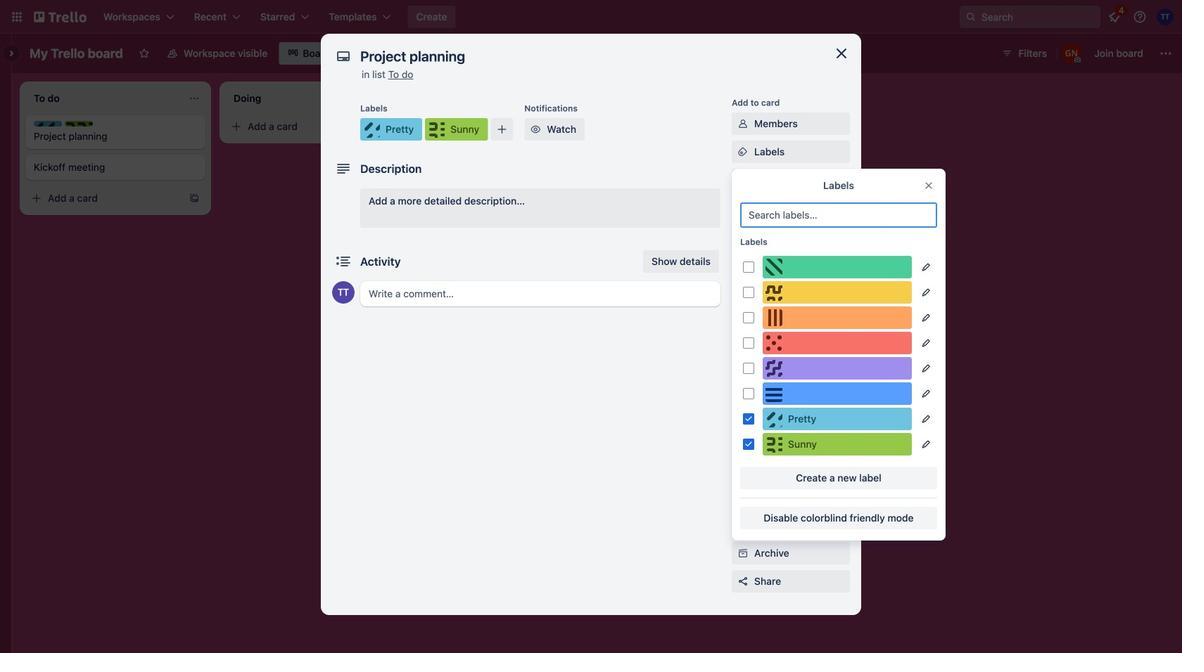 Task type: describe. For each thing, give the bounding box(es) containing it.
2 horizontal spatial color: sky, title: "pretty" element
[[763, 408, 912, 431]]

customize views image
[[346, 46, 360, 61]]

show menu image
[[1159, 46, 1173, 61]]

1 horizontal spatial color: sky, title: "pretty" element
[[360, 118, 423, 141]]

1 vertical spatial create from template… image
[[189, 193, 200, 204]]

color: green, title: none image
[[763, 256, 912, 279]]

generic name (genericname34) image
[[1062, 44, 1082, 63]]

color: purple, title: none image
[[763, 358, 912, 380]]

terry turtle (terryturtle) image
[[332, 282, 355, 304]]

color: red, title: none image
[[763, 332, 912, 355]]

1 horizontal spatial create from template… image
[[389, 121, 400, 132]]

color: blue, title: none image
[[763, 383, 912, 405]]

primary element
[[0, 0, 1183, 34]]

Search labels… text field
[[741, 203, 938, 228]]



Task type: vqa. For each thing, say whether or not it's contained in the screenshot.
the bottom Terry Turtle (terryturtle) image
yes



Task type: locate. For each thing, give the bounding box(es) containing it.
0 vertical spatial sm image
[[736, 456, 750, 470]]

color: sky, title: "pretty" element
[[360, 118, 423, 141], [34, 121, 62, 127], [763, 408, 912, 431]]

4 notifications image
[[1107, 8, 1123, 25]]

terry turtle (terryturtle) image
[[1157, 8, 1174, 25]]

Board name text field
[[23, 42, 130, 65]]

None text field
[[353, 44, 818, 69]]

2 sm image from the top
[[736, 484, 750, 498]]

sm image
[[736, 456, 750, 470], [736, 484, 750, 498], [736, 512, 750, 527]]

sm image
[[736, 117, 750, 131], [529, 122, 543, 137], [736, 145, 750, 159], [736, 258, 750, 272], [736, 547, 750, 561]]

2 vertical spatial sm image
[[736, 512, 750, 527]]

Search field
[[960, 6, 1101, 28]]

open information menu image
[[1133, 10, 1147, 24]]

back to home image
[[34, 6, 87, 28]]

0 horizontal spatial color: sky, title: "pretty" element
[[34, 121, 62, 127]]

2 horizontal spatial color: lime, title: "sunny" element
[[763, 434, 912, 456]]

color: yellow, title: none image
[[763, 282, 912, 304]]

0 horizontal spatial create from template… image
[[189, 193, 200, 204]]

1 horizontal spatial color: lime, title: "sunny" element
[[425, 118, 488, 141]]

0 vertical spatial create from template… image
[[389, 121, 400, 132]]

3 sm image from the top
[[736, 512, 750, 527]]

close dialog image
[[833, 45, 850, 62]]

color: orange, title: none image
[[763, 307, 912, 329]]

create from template… image
[[389, 121, 400, 132], [189, 193, 200, 204]]

search image
[[966, 11, 977, 23]]

1 sm image from the top
[[736, 456, 750, 470]]

0 horizontal spatial color: lime, title: "sunny" element
[[65, 121, 93, 127]]

Write a comment text field
[[360, 282, 721, 307]]

1 vertical spatial sm image
[[736, 484, 750, 498]]

color: lime, title: "sunny" element
[[425, 118, 488, 141], [65, 121, 93, 127], [763, 434, 912, 456]]

close popover image
[[924, 180, 935, 191]]

star or unstar board image
[[139, 48, 150, 59]]



